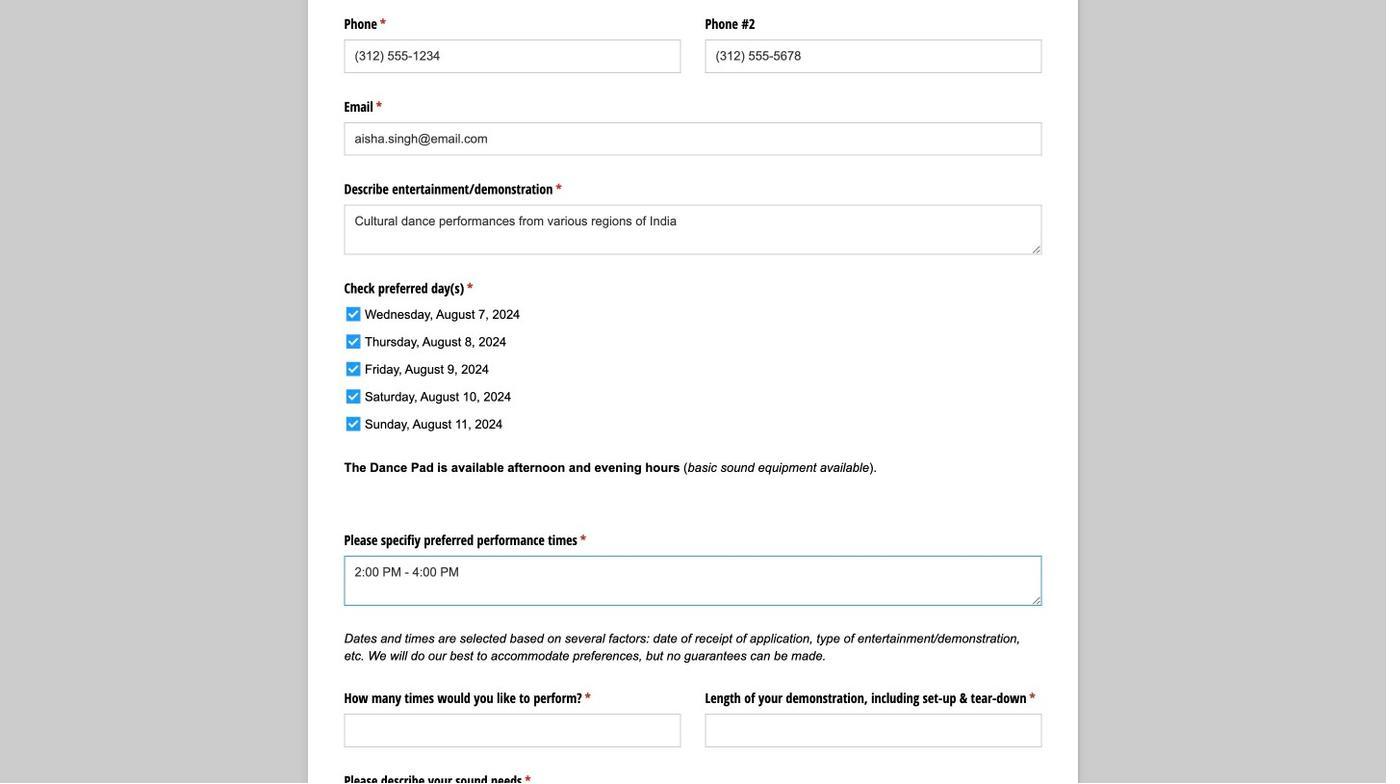 Task type: locate. For each thing, give the bounding box(es) containing it.
None text field
[[344, 40, 681, 73], [706, 40, 1043, 73], [344, 556, 1043, 606], [344, 714, 681, 747], [706, 714, 1043, 747], [344, 40, 681, 73], [706, 40, 1043, 73], [344, 556, 1043, 606], [344, 714, 681, 747], [706, 714, 1043, 747]]

None text field
[[344, 122, 1043, 156], [344, 205, 1043, 255], [344, 122, 1043, 156], [344, 205, 1043, 255]]



Task type: describe. For each thing, give the bounding box(es) containing it.
checkbox-group element
[[340, 299, 621, 441]]



Task type: vqa. For each thing, say whether or not it's contained in the screenshot.
"checkbox-group" element
yes



